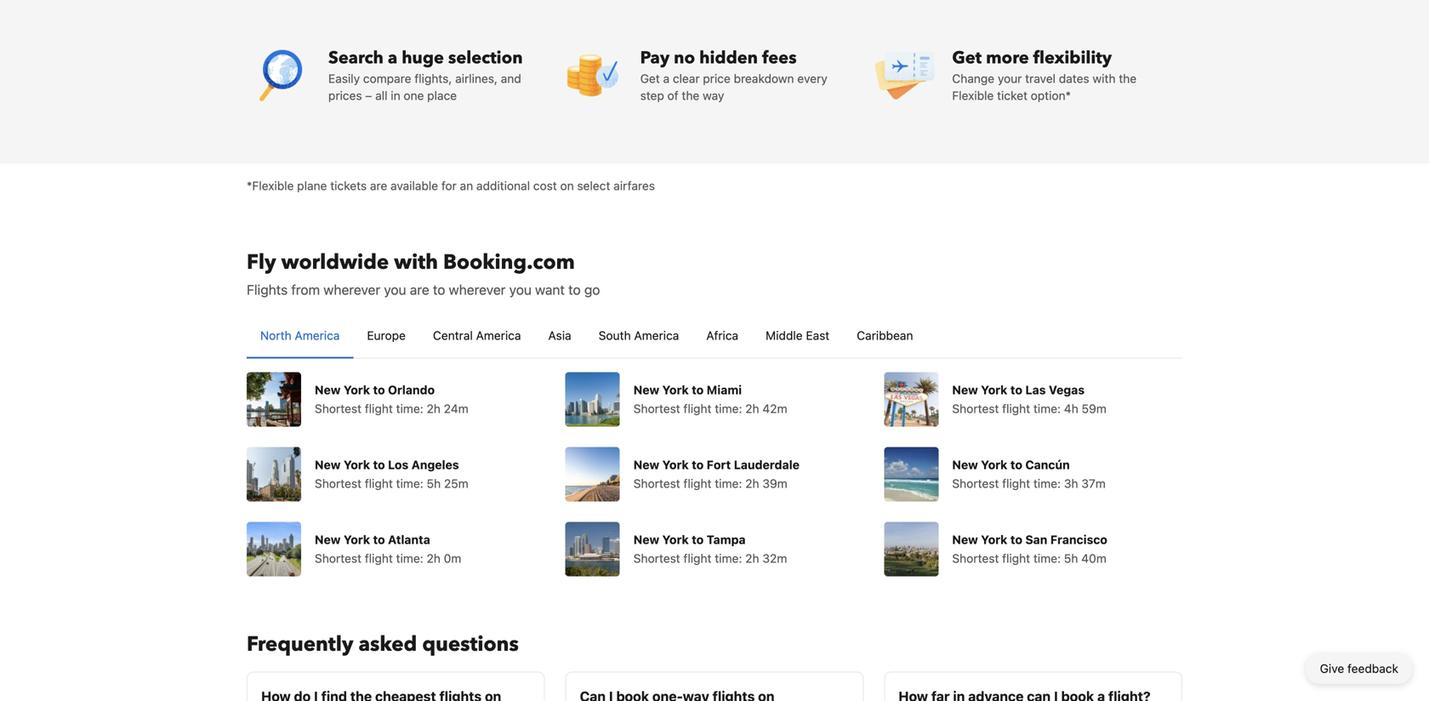 Task type: describe. For each thing, give the bounding box(es) containing it.
0 horizontal spatial are
[[370, 179, 387, 193]]

search a huge selection easily compare flights, airlines, and prices – all in one place
[[328, 46, 523, 103]]

new york to atlanta image
[[247, 522, 301, 577]]

york for cancún
[[981, 458, 1008, 472]]

to for new york to las vegas shortest flight time: 4h 59m
[[1011, 383, 1023, 397]]

1 you from the left
[[384, 282, 406, 298]]

shortest inside new york to orlando shortest flight time: 2h 24m
[[315, 402, 362, 416]]

shortest inside 'new york to miami shortest flight time: 2h 42m'
[[634, 402, 681, 416]]

north
[[260, 328, 292, 343]]

new york to fort lauderdale image
[[566, 447, 620, 502]]

new for new york to tampa shortest flight time: 2h 32m
[[634, 533, 660, 547]]

asia
[[548, 328, 572, 343]]

of
[[668, 89, 679, 103]]

dates
[[1059, 71, 1090, 86]]

and
[[501, 71, 521, 86]]

hidden
[[700, 46, 758, 70]]

flight inside new york to cancún shortest flight time: 3h 37m
[[1003, 477, 1031, 491]]

price
[[703, 71, 731, 86]]

give feedback button
[[1307, 654, 1413, 684]]

flight inside the "new york to los angeles shortest flight time: 5h 25m"
[[365, 477, 393, 491]]

*flexible
[[247, 179, 294, 193]]

in
[[391, 89, 401, 103]]

shortest inside "new york to atlanta shortest flight time: 2h 0m"
[[315, 551, 362, 565]]

flights
[[247, 282, 288, 298]]

59m
[[1082, 402, 1107, 416]]

the inside pay no hidden fees get a clear price breakdown every step of the way
[[682, 89, 700, 103]]

new york to cancún shortest flight time: 3h 37m
[[953, 458, 1106, 491]]

to for new york to san francisco shortest flight time: 5h 40m
[[1011, 533, 1023, 547]]

1 wherever from the left
[[324, 282, 381, 298]]

york for miami
[[663, 383, 689, 397]]

give
[[1320, 662, 1345, 676]]

time: inside new york to las vegas shortest flight time: 4h 59m
[[1034, 402, 1061, 416]]

additional
[[477, 179, 530, 193]]

to for new york to los angeles shortest flight time: 5h 25m
[[373, 458, 385, 472]]

2h for new york to miami shortest flight time: 2h 42m
[[746, 402, 760, 416]]

africa button
[[693, 314, 752, 358]]

time: inside "new york to atlanta shortest flight time: 2h 0m"
[[396, 551, 424, 565]]

new york to miami image
[[566, 372, 620, 427]]

2h for new york to atlanta shortest flight time: 2h 0m
[[427, 551, 441, 565]]

francisco
[[1051, 533, 1108, 547]]

new for new york to san francisco shortest flight time: 5h 40m
[[953, 533, 978, 547]]

middle east
[[766, 328, 830, 343]]

one
[[404, 89, 424, 103]]

airfares
[[614, 179, 655, 193]]

south
[[599, 328, 631, 343]]

asia button
[[535, 314, 585, 358]]

new for new york to los angeles shortest flight time: 5h 25m
[[315, 458, 341, 472]]

travel
[[1026, 71, 1056, 86]]

2 you from the left
[[509, 282, 532, 298]]

to for new york to fort lauderdale shortest flight time: 2h 39m
[[692, 458, 704, 472]]

prices
[[328, 89, 362, 103]]

shortest inside new york to cancún shortest flight time: 3h 37m
[[953, 477, 999, 491]]

new york to san francisco image
[[884, 522, 939, 577]]

tampa
[[707, 533, 746, 547]]

40m
[[1082, 551, 1107, 565]]

new for new york to fort lauderdale shortest flight time: 2h 39m
[[634, 458, 660, 472]]

2h for new york to tampa shortest flight time: 2h 32m
[[746, 551, 760, 565]]

to for new york to tampa shortest flight time: 2h 32m
[[692, 533, 704, 547]]

want
[[535, 282, 565, 298]]

plane
[[297, 179, 327, 193]]

place
[[427, 89, 457, 103]]

america for central america
[[476, 328, 521, 343]]

new for new york to miami shortest flight time: 2h 42m
[[634, 383, 660, 397]]

an
[[460, 179, 473, 193]]

the inside get more flexibility change your travel dates with the flexible ticket option*
[[1119, 71, 1137, 86]]

flexibility
[[1034, 46, 1112, 70]]

los
[[388, 458, 409, 472]]

to for new york to cancún shortest flight time: 3h 37m
[[1011, 458, 1023, 472]]

time: inside 'new york to miami shortest flight time: 2h 42m'
[[715, 402, 742, 416]]

5h for 40m
[[1064, 551, 1079, 565]]

south america button
[[585, 314, 693, 358]]

airlines,
[[455, 71, 498, 86]]

orlando
[[388, 383, 435, 397]]

more
[[986, 46, 1029, 70]]

flight inside new york to san francisco shortest flight time: 5h 40m
[[1003, 551, 1031, 565]]

get inside get more flexibility change your travel dates with the flexible ticket option*
[[953, 46, 982, 70]]

africa
[[707, 328, 739, 343]]

cost
[[533, 179, 557, 193]]

to for new york to atlanta shortest flight time: 2h 0m
[[373, 533, 385, 547]]

get inside pay no hidden fees get a clear price breakdown every step of the way
[[641, 71, 660, 86]]

available
[[391, 179, 438, 193]]

las
[[1026, 383, 1046, 397]]

new york to fort lauderdale shortest flight time: 2h 39m
[[634, 458, 800, 491]]

from
[[291, 282, 320, 298]]

new york to orlando image
[[247, 372, 301, 427]]

frequently
[[247, 631, 354, 659]]

give feedback
[[1320, 662, 1399, 676]]

central america
[[433, 328, 521, 343]]

east
[[806, 328, 830, 343]]

new york to atlanta shortest flight time: 2h 0m
[[315, 533, 462, 565]]

new york to miami shortest flight time: 2h 42m
[[634, 383, 788, 416]]

with inside get more flexibility change your travel dates with the flexible ticket option*
[[1093, 71, 1116, 86]]

2h inside new york to fort lauderdale shortest flight time: 2h 39m
[[746, 477, 760, 491]]

flight inside new york to orlando shortest flight time: 2h 24m
[[365, 402, 393, 416]]

change
[[953, 71, 995, 86]]

angeles
[[412, 458, 459, 472]]

new york to san francisco shortest flight time: 5h 40m
[[953, 533, 1108, 565]]

york for fort
[[663, 458, 689, 472]]

2 wherever from the left
[[449, 282, 506, 298]]

your
[[998, 71, 1022, 86]]

shortest inside new york to tampa shortest flight time: 2h 32m
[[634, 551, 681, 565]]

tickets
[[330, 179, 367, 193]]

37m
[[1082, 477, 1106, 491]]

to left go
[[569, 282, 581, 298]]

caribbean
[[857, 328, 914, 343]]

ticket
[[997, 89, 1028, 103]]

san
[[1026, 533, 1048, 547]]



Task type: vqa. For each thing, say whether or not it's contained in the screenshot.
OCEAN
no



Task type: locate. For each thing, give the bounding box(es) containing it.
huge
[[402, 46, 444, 70]]

new right new york to los angeles image
[[315, 458, 341, 472]]

5h inside new york to san francisco shortest flight time: 5h 40m
[[1064, 551, 1079, 565]]

a
[[388, 46, 398, 70], [663, 71, 670, 86]]

time: down las
[[1034, 402, 1061, 416]]

the down clear
[[682, 89, 700, 103]]

with
[[1093, 71, 1116, 86], [394, 248, 438, 277]]

are up europe button
[[410, 282, 429, 298]]

all
[[375, 89, 388, 103]]

clear
[[673, 71, 700, 86]]

0 vertical spatial with
[[1093, 71, 1116, 86]]

new york to tampa image
[[566, 522, 620, 577]]

option*
[[1031, 89, 1071, 103]]

32m
[[763, 551, 787, 565]]

1 vertical spatial with
[[394, 248, 438, 277]]

1 horizontal spatial get
[[953, 46, 982, 70]]

york inside new york to orlando shortest flight time: 2h 24m
[[344, 383, 370, 397]]

fly
[[247, 248, 276, 277]]

america inside central america button
[[476, 328, 521, 343]]

shortest right new york to miami image
[[634, 402, 681, 416]]

north america button
[[247, 314, 354, 358]]

flight down san
[[1003, 551, 1031, 565]]

2h left 0m
[[427, 551, 441, 565]]

1 vertical spatial are
[[410, 282, 429, 298]]

get
[[953, 46, 982, 70], [641, 71, 660, 86]]

flight inside new york to fort lauderdale shortest flight time: 2h 39m
[[684, 477, 712, 491]]

a inside pay no hidden fees get a clear price breakdown every step of the way
[[663, 71, 670, 86]]

wherever down worldwide
[[324, 282, 381, 298]]

york
[[344, 383, 370, 397], [663, 383, 689, 397], [981, 383, 1008, 397], [344, 458, 370, 472], [663, 458, 689, 472], [981, 458, 1008, 472], [344, 533, 370, 547], [663, 533, 689, 547], [981, 533, 1008, 547]]

time: down san
[[1034, 551, 1061, 565]]

york left los
[[344, 458, 370, 472]]

time: inside new york to san francisco shortest flight time: 5h 40m
[[1034, 551, 1061, 565]]

flight down miami
[[684, 402, 712, 416]]

new for new york to cancún shortest flight time: 3h 37m
[[953, 458, 978, 472]]

time: down tampa in the bottom of the page
[[715, 551, 742, 565]]

1 horizontal spatial are
[[410, 282, 429, 298]]

0 horizontal spatial america
[[295, 328, 340, 343]]

vegas
[[1049, 383, 1085, 397]]

new york to las vegas image
[[884, 372, 939, 427]]

flexible
[[953, 89, 994, 103]]

to inside new york to cancún shortest flight time: 3h 37m
[[1011, 458, 1023, 472]]

flight inside new york to las vegas shortest flight time: 4h 59m
[[1003, 402, 1031, 416]]

a inside search a huge selection easily compare flights, airlines, and prices – all in one place
[[388, 46, 398, 70]]

time: inside new york to orlando shortest flight time: 2h 24m
[[396, 402, 424, 416]]

with down the available
[[394, 248, 438, 277]]

shortest right new york to los angeles image
[[315, 477, 362, 491]]

new inside new york to las vegas shortest flight time: 4h 59m
[[953, 383, 978, 397]]

time: down "atlanta"
[[396, 551, 424, 565]]

new for new york to atlanta shortest flight time: 2h 0m
[[315, 533, 341, 547]]

new york to los angeles image
[[247, 447, 301, 502]]

new right new york to miami image
[[634, 383, 660, 397]]

america inside north america button
[[295, 328, 340, 343]]

york inside 'new york to miami shortest flight time: 2h 42m'
[[663, 383, 689, 397]]

you down "booking.com"
[[509, 282, 532, 298]]

0m
[[444, 551, 462, 565]]

0 horizontal spatial the
[[682, 89, 700, 103]]

to for new york to orlando shortest flight time: 2h 24m
[[373, 383, 385, 397]]

york inside new york to san francisco shortest flight time: 5h 40m
[[981, 533, 1008, 547]]

25m
[[444, 477, 469, 491]]

5h
[[427, 477, 441, 491], [1064, 551, 1079, 565]]

europe
[[367, 328, 406, 343]]

42m
[[763, 402, 788, 416]]

5h inside the "new york to los angeles shortest flight time: 5h 25m"
[[427, 477, 441, 491]]

flight inside new york to tampa shortest flight time: 2h 32m
[[684, 551, 712, 565]]

0 vertical spatial a
[[388, 46, 398, 70]]

tab list containing north america
[[247, 314, 1183, 360]]

york left miami
[[663, 383, 689, 397]]

time: inside new york to cancún shortest flight time: 3h 37m
[[1034, 477, 1061, 491]]

shortest right new york to tampa image on the bottom of page
[[634, 551, 681, 565]]

0 horizontal spatial wherever
[[324, 282, 381, 298]]

2 america from the left
[[476, 328, 521, 343]]

for
[[442, 179, 457, 193]]

flight down las
[[1003, 402, 1031, 416]]

0 vertical spatial are
[[370, 179, 387, 193]]

fees
[[762, 46, 797, 70]]

york for atlanta
[[344, 533, 370, 547]]

america inside south america button
[[634, 328, 679, 343]]

get up step
[[641, 71, 660, 86]]

time: inside new york to fort lauderdale shortest flight time: 2h 39m
[[715, 477, 742, 491]]

new inside new york to fort lauderdale shortest flight time: 2h 39m
[[634, 458, 660, 472]]

york left orlando
[[344, 383, 370, 397]]

with right dates
[[1093, 71, 1116, 86]]

a up compare
[[388, 46, 398, 70]]

york for las
[[981, 383, 1008, 397]]

york for los
[[344, 458, 370, 472]]

york inside "new york to atlanta shortest flight time: 2h 0m"
[[344, 533, 370, 547]]

the
[[1119, 71, 1137, 86], [682, 89, 700, 103]]

1 horizontal spatial wherever
[[449, 282, 506, 298]]

america right south
[[634, 328, 679, 343]]

to left fort
[[692, 458, 704, 472]]

0 horizontal spatial with
[[394, 248, 438, 277]]

2h inside 'new york to miami shortest flight time: 2h 42m'
[[746, 402, 760, 416]]

new york to tampa shortest flight time: 2h 32m
[[634, 533, 787, 565]]

4h
[[1064, 402, 1079, 416]]

time: down fort
[[715, 477, 742, 491]]

2h left 39m
[[746, 477, 760, 491]]

pay
[[641, 46, 670, 70]]

shortest inside new york to las vegas shortest flight time: 4h 59m
[[953, 402, 999, 416]]

5h for 25m
[[427, 477, 441, 491]]

to left los
[[373, 458, 385, 472]]

1 horizontal spatial a
[[663, 71, 670, 86]]

0 horizontal spatial 5h
[[427, 477, 441, 491]]

new right the new york to las vegas image
[[953, 383, 978, 397]]

1 horizontal spatial the
[[1119, 71, 1137, 86]]

time: inside new york to tampa shortest flight time: 2h 32m
[[715, 551, 742, 565]]

new inside new york to san francisco shortest flight time: 5h 40m
[[953, 533, 978, 547]]

way
[[703, 89, 725, 103]]

to left san
[[1011, 533, 1023, 547]]

pay no hidden fees get a clear price breakdown every step of the way
[[641, 46, 828, 103]]

2h left the '32m'
[[746, 551, 760, 565]]

select
[[577, 179, 611, 193]]

are right tickets
[[370, 179, 387, 193]]

2h inside new york to orlando shortest flight time: 2h 24m
[[427, 402, 441, 416]]

to inside new york to orlando shortest flight time: 2h 24m
[[373, 383, 385, 397]]

2h left 42m
[[746, 402, 760, 416]]

0 vertical spatial 5h
[[427, 477, 441, 491]]

step
[[641, 89, 665, 103]]

time: down cancún
[[1034, 477, 1061, 491]]

time: inside the "new york to los angeles shortest flight time: 5h 25m"
[[396, 477, 424, 491]]

shortest right new york to fort lauderdale image
[[634, 477, 681, 491]]

to inside "new york to atlanta shortest flight time: 2h 0m"
[[373, 533, 385, 547]]

central america button
[[420, 314, 535, 358]]

shortest inside new york to fort lauderdale shortest flight time: 2h 39m
[[634, 477, 681, 491]]

fly worldwide with booking.com flights from wherever you are to wherever you want to go
[[247, 248, 600, 298]]

new inside new york to orlando shortest flight time: 2h 24m
[[315, 383, 341, 397]]

2h for new york to orlando shortest flight time: 2h 24m
[[427, 402, 441, 416]]

to inside 'new york to miami shortest flight time: 2h 42m'
[[692, 383, 704, 397]]

new inside the "new york to los angeles shortest flight time: 5h 25m"
[[315, 458, 341, 472]]

caribbean button
[[844, 314, 927, 358]]

america
[[295, 328, 340, 343], [476, 328, 521, 343], [634, 328, 679, 343]]

0 horizontal spatial a
[[388, 46, 398, 70]]

1 horizontal spatial with
[[1093, 71, 1116, 86]]

middle east button
[[752, 314, 844, 358]]

shortest
[[315, 402, 362, 416], [634, 402, 681, 416], [953, 402, 999, 416], [315, 477, 362, 491], [634, 477, 681, 491], [953, 477, 999, 491], [315, 551, 362, 565], [634, 551, 681, 565], [953, 551, 999, 565]]

–
[[365, 89, 372, 103]]

1 horizontal spatial america
[[476, 328, 521, 343]]

3h
[[1064, 477, 1079, 491]]

5h down angeles
[[427, 477, 441, 491]]

get more flexibility change your travel dates with the flexible ticket option*
[[953, 46, 1137, 103]]

to for new york to miami shortest flight time: 2h 42m
[[692, 383, 704, 397]]

time:
[[396, 402, 424, 416], [715, 402, 742, 416], [1034, 402, 1061, 416], [396, 477, 424, 491], [715, 477, 742, 491], [1034, 477, 1061, 491], [396, 551, 424, 565], [715, 551, 742, 565], [1034, 551, 1061, 565]]

1 vertical spatial get
[[641, 71, 660, 86]]

america for north america
[[295, 328, 340, 343]]

europe button
[[354, 314, 420, 358]]

flight down los
[[365, 477, 393, 491]]

to inside the "new york to los angeles shortest flight time: 5h 25m"
[[373, 458, 385, 472]]

flight
[[365, 402, 393, 416], [684, 402, 712, 416], [1003, 402, 1031, 416], [365, 477, 393, 491], [684, 477, 712, 491], [1003, 477, 1031, 491], [365, 551, 393, 565], [684, 551, 712, 565], [1003, 551, 1031, 565]]

new right new york to orlando image
[[315, 383, 341, 397]]

cancún
[[1026, 458, 1070, 472]]

shortest right new york to atlanta image
[[315, 551, 362, 565]]

central
[[433, 328, 473, 343]]

new for new york to las vegas shortest flight time: 4h 59m
[[953, 383, 978, 397]]

time: down miami
[[715, 402, 742, 416]]

shortest inside the "new york to los angeles shortest flight time: 5h 25m"
[[315, 477, 362, 491]]

tab list
[[247, 314, 1183, 360]]

24m
[[444, 402, 469, 416]]

shortest inside new york to san francisco shortest flight time: 5h 40m
[[953, 551, 999, 565]]

new inside "new york to atlanta shortest flight time: 2h 0m"
[[315, 533, 341, 547]]

america for south america
[[634, 328, 679, 343]]

1 horizontal spatial 5h
[[1064, 551, 1079, 565]]

*flexible plane tickets are available for an additional cost on select airfares
[[247, 179, 655, 193]]

to left tampa in the bottom of the page
[[692, 533, 704, 547]]

new inside 'new york to miami shortest flight time: 2h 42m'
[[634, 383, 660, 397]]

1 vertical spatial a
[[663, 71, 670, 86]]

1 vertical spatial 5h
[[1064, 551, 1079, 565]]

flight down "atlanta"
[[365, 551, 393, 565]]

new right new york to fort lauderdale image
[[634, 458, 660, 472]]

search
[[328, 46, 384, 70]]

5h down francisco
[[1064, 551, 1079, 565]]

wherever
[[324, 282, 381, 298], [449, 282, 506, 298]]

to inside new york to san francisco shortest flight time: 5h 40m
[[1011, 533, 1023, 547]]

selection
[[448, 46, 523, 70]]

flight inside 'new york to miami shortest flight time: 2h 42m'
[[684, 402, 712, 416]]

to up central
[[433, 282, 445, 298]]

york left cancún
[[981, 458, 1008, 472]]

to left las
[[1011, 383, 1023, 397]]

shortest right new york to cancún image
[[953, 477, 999, 491]]

to left "atlanta"
[[373, 533, 385, 547]]

are inside fly worldwide with booking.com flights from wherever you are to wherever you want to go
[[410, 282, 429, 298]]

flight down cancún
[[1003, 477, 1031, 491]]

get up change at top right
[[953, 46, 982, 70]]

on
[[560, 179, 574, 193]]

new right new york to tampa image on the bottom of page
[[634, 533, 660, 547]]

america right the north
[[295, 328, 340, 343]]

america right central
[[476, 328, 521, 343]]

shortest right new york to orlando image
[[315, 402, 362, 416]]

york inside the "new york to los angeles shortest flight time: 5h 25m"
[[344, 458, 370, 472]]

questions
[[422, 631, 519, 659]]

new inside new york to tampa shortest flight time: 2h 32m
[[634, 533, 660, 547]]

no
[[674, 46, 695, 70]]

york inside new york to las vegas shortest flight time: 4h 59m
[[981, 383, 1008, 397]]

york inside new york to fort lauderdale shortest flight time: 2h 39m
[[663, 458, 689, 472]]

1 horizontal spatial you
[[509, 282, 532, 298]]

0 horizontal spatial get
[[641, 71, 660, 86]]

to left orlando
[[373, 383, 385, 397]]

new york to las vegas shortest flight time: 4h 59m
[[953, 383, 1107, 416]]

0 vertical spatial get
[[953, 46, 982, 70]]

to inside new york to tampa shortest flight time: 2h 32m
[[692, 533, 704, 547]]

booking.com
[[443, 248, 575, 277]]

to inside new york to fort lauderdale shortest flight time: 2h 39m
[[692, 458, 704, 472]]

new for new york to orlando shortest flight time: 2h 24m
[[315, 383, 341, 397]]

to left miami
[[692, 383, 704, 397]]

flight down fort
[[684, 477, 712, 491]]

1 vertical spatial the
[[682, 89, 700, 103]]

flight inside "new york to atlanta shortest flight time: 2h 0m"
[[365, 551, 393, 565]]

york left fort
[[663, 458, 689, 472]]

flight down orlando
[[365, 402, 393, 416]]

2 horizontal spatial america
[[634, 328, 679, 343]]

lauderdale
[[734, 458, 800, 472]]

easily
[[328, 71, 360, 86]]

2h inside "new york to atlanta shortest flight time: 2h 0m"
[[427, 551, 441, 565]]

flight down tampa in the bottom of the page
[[684, 551, 712, 565]]

middle
[[766, 328, 803, 343]]

shortest right new york to san francisco image at the right bottom of page
[[953, 551, 999, 565]]

york for san
[[981, 533, 1008, 547]]

0 horizontal spatial you
[[384, 282, 406, 298]]

breakdown
[[734, 71, 794, 86]]

go
[[585, 282, 600, 298]]

to inside new york to las vegas shortest flight time: 4h 59m
[[1011, 383, 1023, 397]]

with inside fly worldwide with booking.com flights from wherever you are to wherever you want to go
[[394, 248, 438, 277]]

to left cancún
[[1011, 458, 1023, 472]]

feedback
[[1348, 662, 1399, 676]]

new york to orlando shortest flight time: 2h 24m
[[315, 383, 469, 416]]

wherever down "booking.com"
[[449, 282, 506, 298]]

the right dates
[[1119, 71, 1137, 86]]

miami
[[707, 383, 742, 397]]

shortest right the new york to las vegas image
[[953, 402, 999, 416]]

atlanta
[[388, 533, 430, 547]]

new right new york to atlanta image
[[315, 533, 341, 547]]

new inside new york to cancún shortest flight time: 3h 37m
[[953, 458, 978, 472]]

3 america from the left
[[634, 328, 679, 343]]

time: down los
[[396, 477, 424, 491]]

2h left 24m
[[427, 402, 441, 416]]

a up the of at the left top
[[663, 71, 670, 86]]

york inside new york to cancún shortest flight time: 3h 37m
[[981, 458, 1008, 472]]

north america
[[260, 328, 340, 343]]

new right new york to san francisco image at the right bottom of page
[[953, 533, 978, 547]]

york left las
[[981, 383, 1008, 397]]

1 america from the left
[[295, 328, 340, 343]]

new right new york to cancún image
[[953, 458, 978, 472]]

south america
[[599, 328, 679, 343]]

are
[[370, 179, 387, 193], [410, 282, 429, 298]]

every
[[798, 71, 828, 86]]

york left "atlanta"
[[344, 533, 370, 547]]

2h inside new york to tampa shortest flight time: 2h 32m
[[746, 551, 760, 565]]

flights,
[[415, 71, 452, 86]]

york left tampa in the bottom of the page
[[663, 533, 689, 547]]

york inside new york to tampa shortest flight time: 2h 32m
[[663, 533, 689, 547]]

you up the europe
[[384, 282, 406, 298]]

new york to cancún image
[[884, 447, 939, 502]]

time: down orlando
[[396, 402, 424, 416]]

new
[[315, 383, 341, 397], [634, 383, 660, 397], [953, 383, 978, 397], [315, 458, 341, 472], [634, 458, 660, 472], [953, 458, 978, 472], [315, 533, 341, 547], [634, 533, 660, 547], [953, 533, 978, 547]]

you
[[384, 282, 406, 298], [509, 282, 532, 298]]

compare
[[363, 71, 411, 86]]

york for tampa
[[663, 533, 689, 547]]

york for orlando
[[344, 383, 370, 397]]

york left san
[[981, 533, 1008, 547]]

0 vertical spatial the
[[1119, 71, 1137, 86]]

new york to los angeles shortest flight time: 5h 25m
[[315, 458, 469, 491]]



